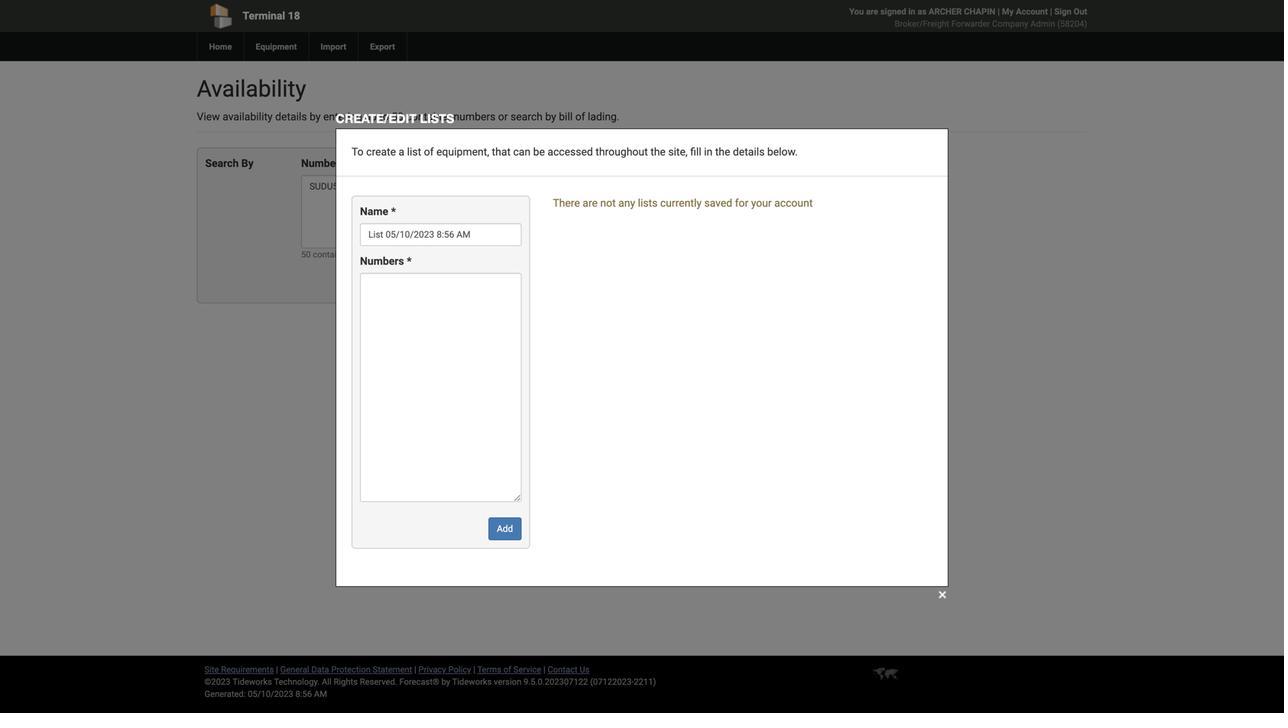 Task type: describe. For each thing, give the bounding box(es) containing it.
version
[[494, 677, 522, 687]]

site requirements link
[[205, 665, 274, 675]]

general
[[280, 665, 309, 675]]

create/edit
[[336, 111, 417, 126]]

view availability details by entering up to 50 container numbers or search by bill of lading.
[[197, 110, 620, 123]]

am
[[314, 689, 327, 699]]

0 vertical spatial of
[[575, 110, 585, 123]]

©2023 tideworks
[[205, 677, 272, 687]]

reserved.
[[360, 677, 397, 687]]

forwarder
[[952, 19, 990, 29]]

18
[[288, 10, 300, 22]]

protection
[[331, 665, 371, 675]]

equipment
[[256, 42, 297, 52]]

general data protection statement link
[[280, 665, 412, 675]]

to
[[379, 110, 389, 123]]

by
[[241, 157, 254, 170]]

entering
[[323, 110, 362, 123]]

generated:
[[205, 689, 246, 699]]

2211)
[[634, 677, 656, 687]]

you are signed in as archer chapin | my account | sign out broker/freight forwarder company admin (58204)
[[849, 6, 1087, 29]]

my account link
[[1002, 6, 1048, 16]]

container
[[406, 110, 451, 123]]

max
[[355, 250, 372, 260]]

admin
[[1031, 19, 1055, 29]]

containers
[[313, 250, 353, 260]]

details
[[275, 110, 307, 123]]

bill
[[559, 110, 573, 123]]

export link
[[358, 32, 407, 61]]

| left sign
[[1050, 6, 1052, 16]]

contact us link
[[548, 665, 590, 675]]

contact
[[548, 665, 578, 675]]

us
[[580, 665, 590, 675]]

| up forecast®
[[414, 665, 416, 675]]

in
[[909, 6, 916, 16]]

home link
[[197, 32, 243, 61]]

of inside the site requirements | general data protection statement | privacy policy | terms of service | contact us ©2023 tideworks technology. all rights reserved. forecast® by tideworks version 9.5.0.202307122 (07122023-2211) generated: 05/10/2023 8:56 am
[[504, 665, 511, 675]]

home
[[209, 42, 232, 52]]

signed
[[881, 6, 906, 16]]

2 horizontal spatial by
[[545, 110, 556, 123]]

you
[[849, 6, 864, 16]]

broker/freight
[[895, 19, 949, 29]]

0 horizontal spatial by
[[310, 110, 321, 123]]

| left my
[[998, 6, 1000, 16]]

site
[[205, 665, 219, 675]]

numbers
[[454, 110, 496, 123]]

equipment link
[[243, 32, 308, 61]]

as
[[918, 6, 927, 16]]

8:56
[[296, 689, 312, 699]]



Task type: vqa. For each thing, say whether or not it's contained in the screenshot.
"16/10/2023"
no



Task type: locate. For each thing, give the bounding box(es) containing it.
availability
[[223, 110, 273, 123]]

50
[[392, 110, 404, 123], [301, 250, 311, 260]]

of right bill
[[575, 110, 585, 123]]

site requirements | general data protection statement | privacy policy | terms of service | contact us ©2023 tideworks technology. all rights reserved. forecast® by tideworks version 9.5.0.202307122 (07122023-2211) generated: 05/10/2023 8:56 am
[[205, 665, 656, 699]]

05/10/2023
[[248, 689, 293, 699]]

search
[[205, 157, 239, 170]]

all
[[322, 677, 332, 687]]

9.5.0.202307122
[[524, 677, 588, 687]]

terms
[[477, 665, 502, 675]]

or
[[498, 110, 508, 123]]

by left bill
[[545, 110, 556, 123]]

of
[[575, 110, 585, 123], [504, 665, 511, 675]]

number
[[301, 157, 340, 170]]

availability
[[197, 75, 306, 102]]

account
[[1016, 6, 1048, 16]]

privacy policy link
[[419, 665, 471, 675]]

my
[[1002, 6, 1014, 16]]

| up 'tideworks'
[[473, 665, 476, 675]]

1 vertical spatial 50
[[301, 250, 311, 260]]

terminal
[[243, 10, 285, 22]]

by
[[310, 110, 321, 123], [545, 110, 556, 123], [442, 677, 450, 687]]

lists
[[420, 111, 454, 126]]

data
[[311, 665, 329, 675]]

policy
[[448, 665, 471, 675]]

50 left containers on the top left of the page
[[301, 250, 311, 260]]

sign out link
[[1055, 6, 1087, 16]]

view
[[197, 110, 220, 123]]

service
[[514, 665, 541, 675]]

|
[[998, 6, 1000, 16], [1050, 6, 1052, 16], [276, 665, 278, 675], [414, 665, 416, 675], [473, 665, 476, 675], [544, 665, 546, 675]]

terms of service link
[[477, 665, 541, 675]]

search by
[[205, 157, 254, 170]]

rights
[[334, 677, 358, 687]]

sign
[[1055, 6, 1072, 16]]

out
[[1074, 6, 1087, 16]]

forecast®
[[399, 677, 439, 687]]

by down privacy policy link
[[442, 677, 450, 687]]

Number text field
[[301, 175, 470, 248]]

1 horizontal spatial by
[[442, 677, 450, 687]]

0 vertical spatial 50
[[392, 110, 404, 123]]

0 horizontal spatial 50
[[301, 250, 311, 260]]

of up version
[[504, 665, 511, 675]]

archer
[[929, 6, 962, 16]]

(07122023-
[[590, 677, 634, 687]]

(58204)
[[1058, 19, 1087, 29]]

import link
[[308, 32, 358, 61]]

lading.
[[588, 110, 620, 123]]

tideworks
[[452, 677, 492, 687]]

privacy
[[419, 665, 446, 675]]

are
[[866, 6, 879, 16]]

terminal 18
[[243, 10, 300, 22]]

1 horizontal spatial 50
[[392, 110, 404, 123]]

statement
[[373, 665, 412, 675]]

by right details
[[310, 110, 321, 123]]

50 right to
[[392, 110, 404, 123]]

terminal 18 link
[[197, 0, 555, 32]]

technology.
[[274, 677, 320, 687]]

| up 9.5.0.202307122
[[544, 665, 546, 675]]

up
[[365, 110, 377, 123]]

1 horizontal spatial of
[[575, 110, 585, 123]]

1 vertical spatial of
[[504, 665, 511, 675]]

export
[[370, 42, 395, 52]]

chapin
[[964, 6, 996, 16]]

by inside the site requirements | general data protection statement | privacy policy | terms of service | contact us ©2023 tideworks technology. all rights reserved. forecast® by tideworks version 9.5.0.202307122 (07122023-2211) generated: 05/10/2023 8:56 am
[[442, 677, 450, 687]]

requirements
[[221, 665, 274, 675]]

search
[[511, 110, 543, 123]]

create/edit lists
[[336, 111, 454, 126]]

| left general
[[276, 665, 278, 675]]

company
[[992, 19, 1029, 29]]

50 containers max
[[301, 250, 372, 260]]

import
[[321, 42, 346, 52]]

0 horizontal spatial of
[[504, 665, 511, 675]]



